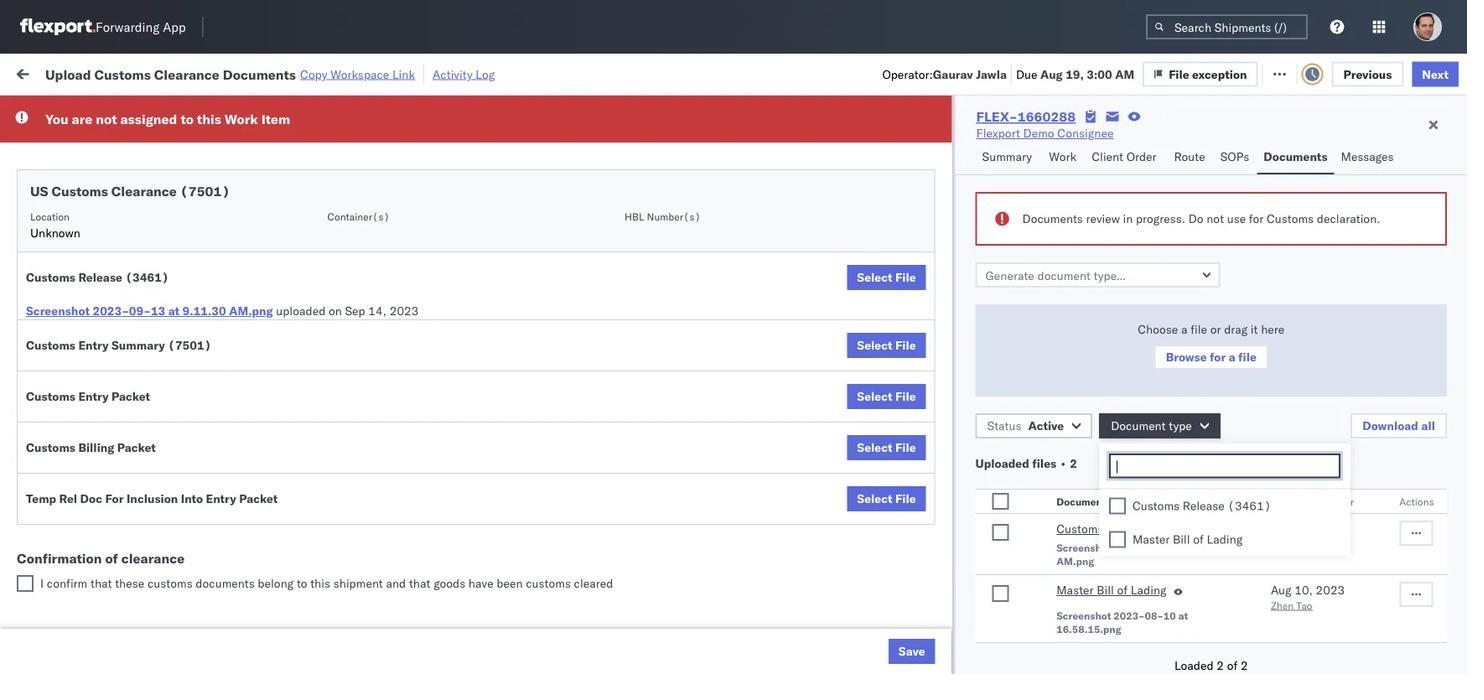 Task type: vqa. For each thing, say whether or not it's contained in the screenshot.
: corresponding to Snoozed
yes



Task type: describe. For each thing, give the bounding box(es) containing it.
8 schedule from the top
[[39, 564, 88, 579]]

loaded
[[1175, 658, 1214, 673]]

delivery for 10:30 pm est, feb 21, 2023
[[91, 314, 134, 329]]

778
[[315, 65, 337, 80]]

schedule pickup from los angeles international airport link
[[39, 157, 238, 191]]

honeywell for schedule delivery appointment
[[731, 315, 787, 330]]

flxt00001977428a for schedule pickup from los angeles, ca
[[1142, 278, 1258, 293]]

est, up 3:00 pm est, feb 20, 2023
[[320, 204, 345, 219]]

2 digital from the top
[[922, 204, 957, 219]]

9 schedule from the top
[[39, 609, 88, 624]]

2 3:30 from the top
[[270, 204, 295, 219]]

client name
[[622, 137, 679, 150]]

upload for customs
[[39, 232, 77, 247]]

ocean for flexport demo consignee
[[513, 610, 548, 625]]

1 vertical spatial bill
[[1097, 583, 1114, 597]]

los for confirm pickup from los angeles, ca button related to honeywell
[[151, 379, 170, 394]]

feb left 28,
[[349, 499, 369, 514]]

pickup up confirmation of clearance
[[91, 527, 127, 542]]

document type / filename
[[1057, 495, 1187, 508]]

1 vertical spatial this
[[310, 576, 330, 591]]

download all button
[[1351, 413, 1447, 439]]

1 vertical spatial actions
[[1400, 495, 1434, 508]]

est, for 2:59 am est, mar 3, 2023's schedule delivery appointment link
[[321, 610, 346, 625]]

12:00
[[270, 462, 303, 477]]

schedule pickup from los angeles, ca link for second schedule pickup from los angeles, ca button from the top of the page
[[39, 526, 238, 560]]

confirm pickup from los angeles, ca button for bookings
[[39, 342, 238, 377]]

customs entry summary (7501)
[[26, 338, 212, 353]]

demu1232567 up ∙
[[1033, 425, 1118, 440]]

0 horizontal spatial to
[[181, 111, 194, 127]]

confirmation
[[17, 550, 102, 567]]

download
[[1363, 418, 1419, 433]]

Generate document type... text field
[[976, 262, 1221, 288]]

entry for packet
[[78, 389, 109, 404]]

feb for confirm delivery link
[[349, 426, 369, 440]]

1911408 for confirm delivery
[[962, 426, 1013, 440]]

am right the 19,
[[1115, 66, 1135, 81]]

ocean for bookings test consignee
[[513, 426, 548, 440]]

1 1911466 from the top
[[962, 536, 1013, 551]]

select file for customs billing packet
[[857, 440, 916, 455]]

ca for third schedule pickup from los angeles, ca button from the top of the page
[[39, 581, 54, 595]]

bookings test consignee for 2:59 am est, mar 3, 2023
[[731, 610, 865, 625]]

timestamp / user button
[[1268, 491, 1366, 508]]

28,
[[372, 499, 390, 514]]

2 3:30 pm est, feb 17, 2023 from the top
[[270, 204, 421, 219]]

forwarding
[[96, 19, 160, 35]]

1 vertical spatial master bill of lading
[[1057, 583, 1167, 597]]

0 vertical spatial release
[[78, 270, 122, 285]]

2 vertical spatial (3461)
[[1152, 522, 1196, 536]]

document for document type
[[1111, 418, 1166, 433]]

screenshot for screenshot 2023-09-13 at 9.11.30 am.png uploaded on sep 14, 2023
[[26, 304, 90, 318]]

1 schedule from the top
[[39, 130, 88, 144]]

screenshot 2023-08-10 at 16.58.15.png
[[1057, 609, 1188, 635]]

activity log button
[[433, 64, 495, 84]]

1 schedule pickup from los angeles, ca from the top
[[39, 269, 226, 300]]

packet for customs billing packet
[[117, 440, 156, 455]]

2 -- from the top
[[1142, 536, 1157, 551]]

ca for bookings's confirm pickup from los angeles, ca button
[[39, 359, 54, 374]]

bookings test consignee for 3:00 am est, feb 25, 2023
[[731, 426, 865, 440]]

goods
[[434, 576, 466, 591]]

ca for first schedule pickup from los angeles, ca button from the top
[[39, 286, 54, 300]]

est, for 'schedule pickup from los angeles, ca' link related to third schedule pickup from los angeles, ca button from the top of the page
[[321, 573, 346, 588]]

otter products - test account
[[622, 130, 783, 145]]

0 vertical spatial demo
[[1023, 126, 1055, 140]]

all
[[1422, 418, 1436, 433]]

due
[[1016, 66, 1038, 81]]

am right belong
[[298, 573, 318, 588]]

0 horizontal spatial for
[[160, 104, 173, 117]]

select file button for customs entry summary (7501)
[[847, 333, 926, 358]]

lcl for honeywell - test account
[[551, 315, 571, 330]]

2 flex-1911466 from the top
[[926, 573, 1013, 588]]

demu1232567 down screenshot 2023-09-13 at 9.11.30 am.png
[[1119, 573, 1204, 587]]

187 on track
[[392, 65, 461, 80]]

confirm for maeu1234567
[[39, 379, 81, 394]]

2 ocean fcl from the top
[[513, 573, 572, 588]]

upload proof of delivery button
[[39, 461, 168, 479]]

0 vertical spatial upload
[[45, 66, 91, 82]]

4 schedule pickup from los angeles, ca from the top
[[39, 564, 226, 595]]

∙
[[1060, 456, 1067, 471]]

resize handle column header for client name button
[[703, 130, 723, 674]]

pickup down upload customs clearance documents
[[91, 269, 127, 283]]

save button
[[889, 639, 935, 664]]

2 horizontal spatial work
[[1049, 149, 1077, 164]]

1 horizontal spatial not
[[1207, 211, 1224, 226]]

drag
[[1224, 322, 1248, 337]]

into
[[181, 491, 203, 506]]

route button
[[1168, 142, 1214, 174]]

2 mawb1234 from the top
[[1142, 204, 1208, 219]]

schedule pickup from los angeles international airport
[[39, 158, 222, 190]]

status : ready for work, blocked, in progress
[[91, 104, 303, 117]]

air for 12:00 pm est, feb 25, 2023
[[513, 462, 528, 477]]

0 vertical spatial aug
[[1041, 66, 1063, 81]]

forwarding app
[[96, 19, 186, 35]]

2 for of
[[1241, 658, 1248, 673]]

2 schedule delivery appointment link from the top
[[39, 203, 206, 219]]

flex-1660288
[[977, 108, 1076, 125]]

4 -- from the top
[[1142, 610, 1157, 625]]

10,
[[1295, 583, 1313, 597]]

1 that from the left
[[91, 576, 112, 591]]

schedule delivery appointment link for 2:59 am est, feb 17, 2023
[[39, 129, 206, 145]]

next button
[[1412, 61, 1459, 87]]

017482927423 for 12:00 pm est, feb 25, 2023
[[1142, 462, 1229, 477]]

timestamp / user
[[1271, 495, 1354, 508]]

1 confirm from the top
[[39, 343, 81, 357]]

select file button for customs entry packet
[[847, 384, 926, 409]]

25, for 12:00 pm est, feb 25, 2023
[[379, 462, 397, 477]]

select for customs entry packet
[[857, 389, 893, 404]]

resize handle column header for consignee button
[[870, 130, 891, 674]]

jawla
[[976, 66, 1007, 81]]

feb for 10:30 pm est, feb 21, 2023's schedule delivery appointment link
[[355, 315, 376, 330]]

pickup right confirm
[[91, 564, 127, 579]]

2150210 for 12:00 pm est, feb 25, 2023
[[962, 462, 1013, 477]]

4 ca from the top
[[39, 507, 54, 522]]

snooze
[[454, 137, 488, 150]]

from right for
[[130, 490, 155, 505]]

2 horizontal spatial for
[[1249, 211, 1264, 226]]

status for status : ready for work, blocked, in progress
[[91, 104, 120, 117]]

0 vertical spatial actions
[[1417, 137, 1452, 150]]

app
[[163, 19, 186, 35]]

confirm pickup from los angeles, ca button for honeywell
[[39, 379, 238, 414]]

browse for a file
[[1166, 350, 1257, 364]]

2 schedule pickup from los angeles, ca button from the top
[[39, 526, 238, 561]]

flex-1977428 for schedule pickup from los angeles, ca
[[926, 278, 1013, 293]]

0 vertical spatial file
[[1191, 322, 1208, 337]]

deadline button
[[262, 133, 429, 150]]

am for flex-1988285
[[298, 130, 318, 145]]

schedule delivery appointment button for 2:59 am est, feb 17, 2023
[[39, 129, 206, 147]]

shipment
[[333, 576, 383, 591]]

documents inside button
[[1264, 149, 1328, 164]]

honeywell - test account for schedule delivery appointment
[[731, 315, 869, 330]]

schedule pickup from los angeles, ca link for first schedule pickup from los angeles, ca button from the top
[[39, 268, 238, 301]]

10 resize handle column header from the left
[[1432, 130, 1452, 674]]

operator: gaurav jawla
[[882, 66, 1007, 81]]

upload customs clearance documents link
[[39, 231, 238, 265]]

1 3:30 pm est, feb 17, 2023 from the top
[[270, 167, 421, 182]]

document for document type / filename
[[1057, 495, 1106, 508]]

confirm pickup from los angeles, ca for bookings test consignee
[[39, 343, 219, 374]]

2 schedule delivery appointment button from the top
[[39, 203, 206, 221]]

0 vertical spatial customs release (3461)
[[26, 270, 169, 285]]

3 schedule pickup from los angeles, ca button from the top
[[39, 563, 238, 598]]

schedule delivery appointment link for 2:59 am est, mar 3, 2023
[[39, 608, 206, 625]]

0 horizontal spatial this
[[197, 111, 221, 127]]

1 bicu1234565, demu1232567 from the top
[[1033, 536, 1204, 551]]

client for client order
[[1092, 149, 1124, 164]]

pm left container(s)
[[298, 204, 317, 219]]

consignee inside flexport demo consignee link
[[1058, 126, 1114, 140]]

screenshot for screenshot 2023-09-13 at 9.11.30 am.png
[[1057, 541, 1111, 554]]

upload customs clearance documents button
[[39, 231, 238, 266]]

screenshot 2023-09-13 at 9.11.30 am.png uploaded on sep 14, 2023
[[26, 304, 419, 318]]

1 vertical spatial summary
[[112, 338, 165, 353]]

1 bicu1234565, from the top
[[1033, 536, 1115, 551]]

est, for schedule delivery appointment link corresponding to 2:59 am est, feb 17, 2023
[[321, 130, 346, 145]]

flex id
[[899, 137, 931, 150]]

in
[[1123, 211, 1133, 226]]

9.11.30 for screenshot 2023-09-13 at 9.11.30 am.png
[[1191, 541, 1228, 554]]

flex-1919147
[[926, 499, 1013, 514]]

3 2:59 from the top
[[270, 573, 295, 588]]

est, for upload customs clearance documents link in the left of the page
[[320, 241, 345, 256]]

3, for schedule pickup from los angeles, ca
[[374, 573, 385, 588]]

schedule delivery appointment button for 2:59 am est, mar 3, 2023
[[39, 608, 206, 627]]

filtered
[[17, 103, 58, 117]]

3 bicu1234565, from the top
[[1033, 610, 1115, 624]]

19,
[[1066, 66, 1084, 81]]

2 vertical spatial packet
[[239, 491, 278, 506]]

documents up in on the left top of page
[[223, 66, 296, 82]]

from down customs entry summary (7501)
[[124, 379, 148, 394]]

3 resize handle column header from the left
[[485, 130, 505, 674]]

snoozed : no
[[347, 104, 407, 117]]

0 vertical spatial a
[[1181, 322, 1188, 337]]

no
[[393, 104, 407, 117]]

0 vertical spatial 3:00
[[1087, 66, 1112, 81]]

los for third schedule pickup from los angeles, ca button from the top of the page
[[158, 564, 177, 579]]

document type / filename button
[[1053, 491, 1238, 508]]

assign
[[1437, 610, 1467, 625]]

demu1232567 down 08-
[[1119, 647, 1204, 661]]

est, for 10:30 pm est, feb 21, 2023's schedule delivery appointment link
[[327, 315, 352, 330]]

sops button
[[1214, 142, 1257, 174]]

3:00 am est, feb 25, 2023
[[270, 426, 422, 440]]

otter products, llc
[[731, 130, 837, 145]]

delivery down the us customs clearance (7501)
[[91, 203, 134, 218]]

it
[[1251, 322, 1258, 337]]

am for flex-1919147
[[298, 499, 318, 514]]

flxt00001977428a for schedule delivery appointment
[[1142, 315, 1258, 330]]

1 3:30 from the top
[[270, 167, 295, 182]]

1 schedule pickup from los angeles, ca button from the top
[[39, 268, 238, 303]]

0 vertical spatial (3461)
[[125, 270, 169, 285]]

from down temp rel doc for inclusion into entry packet
[[130, 564, 155, 579]]

2:59 am est, feb 28, 2023
[[270, 499, 422, 514]]

2:59 for flex-1988285
[[270, 130, 295, 145]]

1 flex-2001714 from the top
[[926, 167, 1013, 182]]

from inside schedule pickup from los angeles international airport
[[130, 158, 155, 173]]

3 schedule from the top
[[39, 203, 88, 218]]

3 schedule pickup from los angeles, ca from the top
[[39, 527, 226, 558]]

4 schedule from the top
[[39, 269, 88, 283]]

operator
[[1352, 137, 1392, 150]]

and
[[386, 576, 406, 591]]

of right loaded at the right bottom of the page
[[1227, 658, 1238, 673]]

link
[[392, 67, 415, 81]]

09- for screenshot 2023-09-13 at 9.11.30 am.png
[[1145, 541, 1164, 554]]

2 flex-2001714 from the top
[[926, 204, 1013, 219]]

for inside button
[[1210, 350, 1226, 364]]

4 1911466 from the top
[[962, 647, 1013, 662]]

products,
[[762, 130, 813, 145]]

1 horizontal spatial on
[[417, 65, 431, 80]]

from up clearance
[[130, 527, 155, 542]]

hbl
[[625, 210, 644, 223]]

2 vertical spatial release
[[1107, 522, 1149, 536]]

flex-1911408 for confirm pickup from los angeles, ca
[[926, 352, 1013, 366]]

2 horizontal spatial (3461)
[[1228, 499, 1272, 513]]

previous button
[[1332, 61, 1404, 87]]

demo123 for confirm delivery
[[1142, 426, 1199, 440]]

1 2001714 from the top
[[962, 167, 1013, 182]]

route
[[1174, 149, 1206, 164]]

4 bicu1234565, from the top
[[1033, 647, 1115, 661]]

pickup up the "customs entry packet" at the left
[[84, 343, 121, 357]]

consignee button
[[723, 133, 874, 150]]

documents left review
[[1023, 211, 1083, 226]]

4 ocean from the top
[[513, 573, 548, 588]]

2 schedule pickup from los angeles, ca link from the top
[[39, 489, 238, 523]]

aug inside "aug 10, 2023 zhen tao"
[[1271, 583, 1292, 597]]

select file for customs release (3461)
[[857, 270, 916, 285]]

2 customs from the left
[[526, 576, 571, 591]]

zhen
[[1271, 599, 1294, 612]]

at left risk
[[340, 65, 350, 80]]

1 vertical spatial work
[[225, 111, 258, 127]]

appointment for 2:59 am est, mar 3, 2023
[[137, 609, 206, 624]]

unknown
[[30, 226, 80, 240]]

my work
[[17, 61, 91, 84]]

confirmation of clearance
[[17, 550, 185, 567]]

here
[[1261, 322, 1285, 337]]

international
[[39, 175, 107, 190]]

0 horizontal spatial on
[[329, 304, 342, 318]]

customs release (3461) link
[[1057, 521, 1196, 541]]

lcl for otter products - test account
[[551, 130, 571, 145]]

lading inside "list box"
[[1207, 532, 1243, 547]]

0 horizontal spatial flexport
[[622, 610, 666, 625]]

from down the upload customs clearance documents button
[[130, 269, 155, 283]]

4 bicu1234565, demu1232567 from the top
[[1033, 647, 1204, 661]]

deadline
[[270, 137, 313, 150]]

summary inside button
[[982, 149, 1032, 164]]

17, for ocean lcl
[[372, 130, 390, 145]]

2 schedule delivery appointment from the top
[[39, 203, 206, 218]]

pm for schedule pickup from los angeles international airport
[[298, 167, 317, 182]]

1 flex-1911466 from the top
[[926, 536, 1013, 551]]

3 -- from the top
[[1142, 573, 1157, 588]]

screenshot 2023-09-13 at 9.11.30 am.png link
[[26, 303, 273, 319]]

2023 inside "aug 10, 2023 zhen tao"
[[1316, 583, 1345, 597]]

in
[[250, 104, 259, 117]]

master bill of lading inside "list box"
[[1133, 532, 1243, 547]]

forwarding app link
[[20, 18, 186, 35]]

1 vertical spatial lading
[[1131, 583, 1167, 597]]

6 schedule from the top
[[39, 490, 88, 505]]

document type button
[[1099, 413, 1221, 439]]

2 / from the left
[[1324, 495, 1330, 508]]

2 western from the top
[[875, 204, 919, 219]]

due aug 19, 3:00 am
[[1016, 66, 1135, 81]]

assigned
[[120, 111, 177, 127]]

3 bicu1234565, demu1232567 from the top
[[1033, 610, 1204, 624]]

2 for ∙
[[1070, 456, 1077, 471]]

i confirm that these customs documents belong to this shipment and that goods have been customs cleared
[[40, 576, 613, 591]]

1 mawb1234 from the top
[[1142, 167, 1208, 182]]

flex-2150210 for 3:00 pm est, feb 20, 2023
[[926, 241, 1013, 256]]

3 flex-1911466 from the top
[[926, 610, 1013, 625]]

at for screenshot 2023-08-10 at 16.58.15.png
[[1179, 609, 1188, 622]]

flex-1911408 for confirm delivery
[[926, 426, 1013, 440]]

am for flex-1911408
[[298, 426, 318, 440]]

these
[[115, 576, 144, 591]]

0 vertical spatial flexport demo consignee
[[977, 126, 1114, 140]]

angeles
[[180, 158, 222, 173]]

or
[[1211, 322, 1221, 337]]

0 horizontal spatial work
[[182, 65, 211, 80]]

resize handle column header for flex id button
[[1005, 130, 1025, 674]]

2:59 am est, feb 17, 2023
[[270, 130, 422, 145]]

7 schedule from the top
[[39, 527, 88, 542]]

select for customs release (3461)
[[857, 270, 893, 285]]

file for customs entry packet
[[896, 389, 916, 404]]

2 integration test account - western digital from the top
[[731, 204, 957, 219]]

messages button
[[1335, 142, 1403, 174]]

resize handle column header for deadline button
[[426, 130, 446, 674]]

1 horizontal spatial 2
[[1217, 658, 1224, 673]]

2 1911466 from the top
[[962, 573, 1013, 588]]

1 / from the left
[[1134, 495, 1140, 508]]

delivery inside the upload proof of delivery link
[[125, 462, 168, 476]]

list box containing customs release (3461)
[[1099, 489, 1351, 556]]

10
[[1164, 609, 1176, 622]]

am.png for screenshot 2023-09-13 at 9.11.30 am.png
[[1057, 555, 1094, 567]]

type
[[1109, 495, 1132, 508]]

test 20 wi team assign
[[1352, 610, 1467, 625]]

2 schedule pickup from los angeles, ca from the top
[[39, 490, 226, 522]]

loaded 2 of 2
[[1175, 658, 1248, 673]]

est, down 12:00 pm est, feb 25, 2023
[[321, 499, 346, 514]]

confirm for demu1232567
[[39, 425, 81, 439]]

0 vertical spatial flexport
[[977, 126, 1020, 140]]

mode
[[513, 137, 539, 150]]

los left into
[[158, 490, 177, 505]]



Task type: locate. For each thing, give the bounding box(es) containing it.
0 vertical spatial confirm pickup from los angeles, ca
[[39, 343, 219, 374]]

packet for customs entry packet
[[112, 389, 150, 404]]

select file for customs entry packet
[[857, 389, 916, 404]]

flex-1911466 button
[[899, 532, 1016, 556], [899, 532, 1016, 556], [899, 569, 1016, 592], [899, 569, 1016, 592], [899, 606, 1016, 629], [899, 606, 1016, 629], [899, 643, 1016, 666], [899, 643, 1016, 666]]

status for status active
[[987, 418, 1022, 433]]

air
[[513, 167, 528, 182], [513, 241, 528, 256], [513, 462, 528, 477]]

0 vertical spatial on
[[417, 65, 431, 80]]

flex-1977428 for confirm pickup from los angeles, ca
[[926, 389, 1013, 403]]

6 ca from the top
[[39, 581, 54, 595]]

feb up 3:00 pm est, feb 20, 2023
[[348, 204, 368, 219]]

1 vertical spatial flex-2150210
[[926, 462, 1013, 477]]

2 vertical spatial fcl
[[551, 610, 572, 625]]

0 horizontal spatial (3461)
[[125, 270, 169, 285]]

upload for proof
[[39, 462, 77, 476]]

1 western from the top
[[875, 167, 919, 182]]

customs
[[148, 576, 193, 591], [526, 576, 571, 591]]

customs inside upload customs clearance documents
[[80, 232, 127, 247]]

1 air from the top
[[513, 167, 528, 182]]

otter left name
[[622, 130, 650, 145]]

type
[[1169, 418, 1192, 433]]

upload customs clearance documents copy workspace link
[[45, 66, 415, 82]]

that
[[91, 576, 112, 591], [409, 576, 431, 591]]

1 vertical spatial flexport demo consignee
[[622, 610, 760, 625]]

los for first schedule pickup from los angeles, ca button from the top
[[158, 269, 177, 283]]

los
[[158, 158, 177, 173], [158, 269, 177, 283], [151, 343, 170, 357], [151, 379, 170, 394], [158, 490, 177, 505], [158, 527, 177, 542], [158, 564, 177, 579]]

None checkbox
[[1109, 498, 1126, 514], [1109, 531, 1126, 548], [17, 575, 34, 592], [1109, 498, 1126, 514], [1109, 531, 1126, 548], [17, 575, 34, 592]]

-- down the document type / filename button
[[1142, 536, 1157, 551]]

3 schedule delivery appointment button from the top
[[39, 313, 206, 332]]

1 ocean from the top
[[513, 130, 548, 145]]

demo123 down choose
[[1142, 352, 1199, 366]]

/ right type
[[1134, 495, 1140, 508]]

a
[[1181, 322, 1188, 337], [1229, 350, 1236, 364]]

1 horizontal spatial 09-
[[1145, 541, 1164, 554]]

13 for screenshot 2023-09-13 at 9.11.30 am.png uploaded on sep 14, 2023
[[151, 304, 165, 318]]

2023- down master bill of lading link
[[1114, 609, 1145, 622]]

17, down snoozed : no
[[372, 130, 390, 145]]

mar for schedule pickup from los angeles, ca
[[349, 573, 371, 588]]

select file button for customs release (3461)
[[847, 265, 926, 290]]

delivery down these
[[91, 609, 134, 624]]

0 vertical spatial packet
[[112, 389, 150, 404]]

1 confirm pickup from los angeles, ca from the top
[[39, 343, 219, 374]]

flexport demo consignee
[[977, 126, 1114, 140], [622, 610, 760, 625]]

pm for upload proof of delivery
[[306, 462, 324, 477]]

3 fcl from the top
[[551, 610, 572, 625]]

schedule inside schedule pickup from los angeles international airport
[[39, 158, 88, 173]]

schedule pickup from los angeles, ca link for third schedule pickup from los angeles, ca button from the top of the page
[[39, 563, 238, 597]]

billing
[[78, 440, 114, 455]]

(7501)
[[180, 183, 230, 200], [168, 338, 212, 353]]

flex-1977428 for schedule delivery appointment
[[926, 315, 1013, 330]]

1 select from the top
[[857, 270, 893, 285]]

feb for upload customs clearance documents link in the left of the page
[[348, 241, 368, 256]]

09- up customs entry summary (7501)
[[129, 304, 151, 318]]

select file button for customs billing packet
[[847, 435, 926, 460]]

ca down confirmation
[[39, 581, 54, 595]]

pm for upload customs clearance documents
[[298, 241, 317, 256]]

messages
[[1341, 149, 1394, 164]]

3 flex-1977428 from the top
[[926, 389, 1013, 403]]

honeywell - test account for confirm pickup from los angeles, ca
[[731, 389, 869, 403]]

3:00 up uploaded
[[270, 241, 295, 256]]

delivery inside confirm delivery link
[[84, 425, 128, 439]]

workspace
[[331, 67, 389, 81]]

08-
[[1145, 609, 1164, 622]]

files
[[1032, 456, 1057, 471]]

09- down 'customs release (3461)' link
[[1145, 541, 1164, 554]]

2 flxt00001977428a from the top
[[1142, 315, 1258, 330]]

feb up 12:00 pm est, feb 25, 2023
[[349, 426, 369, 440]]

3 select file button from the top
[[847, 384, 926, 409]]

5 ocean from the top
[[513, 610, 548, 625]]

demo123 up filename
[[1142, 426, 1199, 440]]

work,
[[176, 104, 203, 117]]

to right assigned
[[181, 111, 194, 127]]

select file for temp rel doc for inclusion into entry packet
[[857, 491, 916, 506]]

3 1977428 from the top
[[962, 389, 1013, 403]]

3:30
[[270, 167, 295, 182], [270, 204, 295, 219]]

1 horizontal spatial that
[[409, 576, 431, 591]]

1 vertical spatial fcl
[[551, 573, 572, 588]]

at down filename
[[1179, 541, 1188, 554]]

2:59 am est, mar 3, 2023 for schedule delivery appointment
[[270, 610, 417, 625]]

numbers inside container numbers
[[1033, 144, 1075, 156]]

1 select file button from the top
[[847, 265, 926, 290]]

2 1977428 from the top
[[962, 315, 1013, 330]]

3,
[[374, 573, 385, 588], [374, 610, 385, 625]]

numbers
[[1203, 137, 1245, 150], [1033, 144, 1075, 156]]

actions right operator at the right top
[[1417, 137, 1452, 150]]

confirm pickup from los angeles, ca link down "screenshot 2023-09-13 at 9.11.30 am.png" 'link'
[[39, 342, 238, 375]]

2 2:59 am est, mar 3, 2023 from the top
[[270, 610, 417, 625]]

3 air from the top
[[513, 462, 528, 477]]

summary
[[982, 149, 1032, 164], [112, 338, 165, 353]]

17, for air
[[371, 167, 389, 182]]

2023- down 'customs release (3461)' link
[[1114, 541, 1145, 554]]

9.11.30 inside screenshot 2023-09-13 at 9.11.30 am.png
[[1191, 541, 1228, 554]]

0 horizontal spatial flexport demo consignee
[[622, 610, 760, 625]]

3 1911466 from the top
[[962, 610, 1013, 625]]

demu1232567 down filename
[[1119, 536, 1204, 551]]

1 maeu1234567 from the top
[[1033, 278, 1118, 292]]

12:00 pm est, feb 25, 2023
[[270, 462, 429, 477]]

0 vertical spatial ocean lcl
[[513, 130, 571, 145]]

1 vertical spatial demo
[[669, 610, 700, 625]]

1 vertical spatial confirm pickup from los angeles, ca
[[39, 379, 219, 411]]

2:59 for flex-1911466
[[270, 610, 295, 625]]

3:00 for bookings test consignee
[[270, 426, 295, 440]]

13 up customs entry summary (7501)
[[151, 304, 165, 318]]

Search Work text field
[[904, 60, 1087, 85]]

2 2:59 from the top
[[270, 499, 295, 514]]

resize handle column header
[[240, 130, 260, 674], [426, 130, 446, 674], [485, 130, 505, 674], [594, 130, 614, 674], [703, 130, 723, 674], [870, 130, 891, 674], [1005, 130, 1025, 674], [1114, 130, 1134, 674], [1323, 130, 1343, 674], [1432, 130, 1452, 674], [1437, 130, 1457, 674]]

0 vertical spatial maeu1234567
[[1033, 278, 1118, 292]]

2 vertical spatial ocean fcl
[[513, 610, 572, 625]]

4 resize handle column header from the left
[[594, 130, 614, 674]]

clearance
[[154, 66, 220, 82], [111, 183, 177, 200], [130, 232, 184, 247]]

confirm pickup from los angeles, ca button down "screenshot 2023-09-13 at 9.11.30 am.png" 'link'
[[39, 342, 238, 377]]

1 2:59 am est, mar 3, 2023 from the top
[[270, 573, 417, 588]]

not right are
[[96, 111, 117, 127]]

confirm pickup from los angeles, ca link
[[39, 342, 238, 375], [39, 379, 238, 412]]

0 vertical spatial am.png
[[229, 304, 273, 318]]

0 vertical spatial bill
[[1173, 532, 1190, 547]]

1 vertical spatial ocean fcl
[[513, 573, 572, 588]]

ca down unknown
[[39, 286, 54, 300]]

2 vertical spatial for
[[1210, 350, 1226, 364]]

ocean fcl for bookings
[[513, 426, 572, 440]]

confirm pickup from los angeles, ca link down customs entry summary (7501)
[[39, 379, 238, 412]]

select for customs billing packet
[[857, 440, 893, 455]]

1 vertical spatial flxt00001977428a
[[1142, 315, 1258, 330]]

017482927423 up filename
[[1142, 462, 1229, 477]]

1911408 for confirm pickup from los angeles, ca
[[962, 352, 1013, 366]]

1 horizontal spatial release
[[1107, 522, 1149, 536]]

schedule delivery appointment link down assigned
[[39, 129, 206, 145]]

products
[[653, 130, 700, 145]]

1911408 up status active
[[962, 352, 1013, 366]]

1 horizontal spatial am.png
[[1057, 555, 1094, 567]]

1 vertical spatial confirm pickup from los angeles, ca button
[[39, 379, 238, 414]]

0 vertical spatial mawb1234
[[1142, 167, 1208, 182]]

2 vertical spatial customs release (3461)
[[1057, 522, 1196, 536]]

screenshot inside screenshot 2023-08-10 at 16.58.15.png
[[1057, 609, 1111, 622]]

feb for schedule delivery appointment link corresponding to 2:59 am est, feb 17, 2023
[[349, 130, 369, 145]]

2 vertical spatial 17,
[[371, 204, 389, 219]]

2023- for screenshot 2023-08-10 at 16.58.15.png
[[1114, 609, 1145, 622]]

at up customs entry summary (7501)
[[168, 304, 180, 318]]

: for status
[[120, 104, 123, 117]]

digital
[[922, 167, 957, 182], [922, 204, 957, 219]]

1 -- from the top
[[1142, 499, 1157, 514]]

honeywell - test account for schedule pickup from los angeles, ca
[[731, 278, 869, 293]]

1 demo123 from the top
[[1142, 352, 1199, 366]]

1 lcl from the top
[[551, 130, 571, 145]]

0 vertical spatial 25,
[[372, 426, 390, 440]]

pickup down upload proof of delivery button
[[91, 490, 127, 505]]

document inside the document type / filename button
[[1057, 495, 1106, 508]]

4 schedule delivery appointment button from the top
[[39, 608, 206, 627]]

schedule delivery appointment button down assigned
[[39, 129, 206, 147]]

1 vertical spatial (7501)
[[168, 338, 212, 353]]

progress.
[[1136, 211, 1186, 226]]

0 vertical spatial 017482927423
[[1142, 241, 1229, 256]]

los up clearance
[[158, 527, 177, 542]]

1 horizontal spatial (3461)
[[1152, 522, 1196, 536]]

flexport. image
[[20, 18, 96, 35]]

documents inside upload customs clearance documents
[[39, 249, 99, 263]]

location unknown
[[30, 210, 80, 240]]

clearance for us customs clearance (7501)
[[111, 183, 177, 200]]

entry right into
[[206, 491, 236, 506]]

1 horizontal spatial work
[[225, 111, 258, 127]]

Search Shipments (/) text field
[[1146, 14, 1308, 39]]

0 vertical spatial (7501)
[[180, 183, 230, 200]]

9.11.30 for screenshot 2023-09-13 at 9.11.30 am.png uploaded on sep 14, 2023
[[182, 304, 226, 318]]

1 schedule delivery appointment button from the top
[[39, 129, 206, 147]]

am up '12:00'
[[298, 426, 318, 440]]

1 integration test account - western digital from the top
[[731, 167, 957, 182]]

0 vertical spatial for
[[160, 104, 173, 117]]

5 schedule from the top
[[39, 314, 88, 329]]

track
[[434, 65, 461, 80]]

1 mar from the top
[[349, 573, 371, 588]]

0 vertical spatial master bill of lading
[[1133, 532, 1243, 547]]

maeu1234567 down review
[[1033, 278, 1118, 292]]

master
[[1133, 532, 1170, 547], [1057, 583, 1094, 597]]

ocean fcl
[[513, 426, 572, 440], [513, 573, 572, 588], [513, 610, 572, 625]]

0 vertical spatial screenshot
[[26, 304, 90, 318]]

ag
[[786, 241, 803, 256], [895, 241, 912, 256], [786, 462, 803, 477], [895, 462, 912, 477]]

2 1911408 from the top
[[962, 426, 1013, 440]]

flxt00001977428a for confirm pickup from los angeles, ca
[[1142, 389, 1258, 403]]

for right "use"
[[1249, 211, 1264, 226]]

None text field
[[1115, 460, 1339, 474]]

filtered by:
[[17, 103, 77, 117]]

flxt00001977428a up browse for a file
[[1142, 315, 1258, 330]]

pickup inside schedule pickup from los angeles international airport
[[91, 158, 127, 173]]

1 flex-1977428 from the top
[[926, 278, 1013, 293]]

los for bookings's confirm pickup from los angeles, ca button
[[151, 343, 170, 357]]

file down it at the right of the page
[[1239, 350, 1257, 364]]

schedule delivery appointment for 10:30 pm est, feb 21, 2023
[[39, 314, 206, 329]]

packet up upload proof of delivery on the left bottom of page
[[117, 440, 156, 455]]

flex-2001714
[[926, 167, 1013, 182], [926, 204, 1013, 219]]

of inside master bill of lading link
[[1117, 583, 1128, 597]]

1 vertical spatial confirm
[[39, 379, 81, 394]]

pm right 10:30
[[306, 315, 324, 330]]

09- inside screenshot 2023-09-13 at 9.11.30 am.png
[[1145, 541, 1164, 554]]

2 appointment from the top
[[137, 203, 206, 218]]

1 appointment from the top
[[137, 130, 206, 144]]

release up screenshot 2023-09-13 at 9.11.30 am.png
[[1183, 499, 1225, 513]]

0 vertical spatial flxt00001977428a
[[1142, 278, 1258, 293]]

1 vertical spatial mawb1234
[[1142, 204, 1208, 219]]

not right do
[[1207, 211, 1224, 226]]

for
[[105, 491, 124, 506]]

maeu1234567 for schedule pickup from los angeles, ca
[[1033, 278, 1118, 292]]

flex-2001714 down summary button
[[926, 204, 1013, 219]]

this left in on the left top of page
[[197, 111, 221, 127]]

2 3, from the top
[[374, 610, 385, 625]]

1977428 for schedule delivery appointment
[[962, 315, 1013, 330]]

packet down '12:00'
[[239, 491, 278, 506]]

ocean lcl for honeywell
[[513, 315, 571, 330]]

3:00 for integration test account - on ag
[[270, 241, 295, 256]]

llc
[[816, 130, 837, 145]]

3 select file from the top
[[857, 389, 916, 404]]

container(s)
[[327, 210, 390, 223]]

am.png inside screenshot 2023-09-13 at 9.11.30 am.png
[[1057, 555, 1094, 567]]

9.11.30 down the document type / filename button
[[1191, 541, 1228, 554]]

2 fcl from the top
[[551, 573, 572, 588]]

demo123 for confirm pickup from los angeles, ca
[[1142, 352, 1199, 366]]

confirm pickup from los angeles, ca for honeywell - test account
[[39, 379, 219, 411]]

honeywell for confirm pickup from los angeles, ca
[[731, 389, 787, 403]]

schedule delivery appointment link for 10:30 pm est, feb 21, 2023
[[39, 313, 206, 330]]

demu1232567
[[1033, 425, 1118, 440], [1119, 536, 1204, 551], [1119, 573, 1204, 587], [1119, 610, 1204, 624], [1119, 647, 1204, 661]]

otter for otter products - test account
[[622, 130, 650, 145]]

flex
[[899, 137, 918, 150]]

-- left 10
[[1142, 610, 1157, 625]]

3:00 pm est, feb 20, 2023
[[270, 241, 421, 256]]

master bill of lading
[[1133, 532, 1243, 547], [1057, 583, 1167, 597]]

ocean for otter products - test account
[[513, 130, 548, 145]]

previous
[[1344, 66, 1392, 81]]

browse for a file button
[[1154, 345, 1269, 370]]

release down document type / filename
[[1107, 522, 1149, 536]]

message
[[225, 65, 272, 80]]

blocked,
[[205, 104, 247, 117]]

est,
[[321, 130, 346, 145], [320, 167, 345, 182], [320, 204, 345, 219], [320, 241, 345, 256], [327, 315, 352, 330], [321, 426, 346, 440], [327, 462, 352, 477], [321, 499, 346, 514], [321, 573, 346, 588], [321, 610, 346, 625]]

2 vertical spatial entry
[[206, 491, 236, 506]]

5 select file from the top
[[857, 491, 916, 506]]

this left shipment
[[310, 576, 330, 591]]

2 bicu1234565, demu1232567 from the top
[[1033, 573, 1204, 587]]

1 horizontal spatial demo
[[1023, 126, 1055, 140]]

at inside screenshot 2023-08-10 at 16.58.15.png
[[1179, 609, 1188, 622]]

consignee inside consignee button
[[731, 137, 779, 150]]

schedule delivery appointment button up customs entry summary (7501)
[[39, 313, 206, 332]]

flex-2150210 button
[[899, 237, 1016, 260], [899, 237, 1016, 260], [899, 458, 1016, 482], [899, 458, 1016, 482]]

1 vertical spatial 25,
[[379, 462, 397, 477]]

workitem button
[[10, 133, 243, 150]]

flex-1911466
[[926, 536, 1013, 551], [926, 573, 1013, 588], [926, 610, 1013, 625], [926, 647, 1013, 662]]

2 horizontal spatial 2
[[1241, 658, 1248, 673]]

bicu1234565, demu1232567
[[1033, 536, 1204, 551], [1033, 573, 1204, 587], [1033, 610, 1204, 624], [1033, 647, 1204, 661]]

0 vertical spatial to
[[181, 111, 194, 127]]

0 horizontal spatial 13
[[151, 304, 165, 318]]

0 horizontal spatial numbers
[[1033, 144, 1075, 156]]

client for client name
[[622, 137, 649, 150]]

ocean lcl for otter
[[513, 130, 571, 145]]

of inside the upload proof of delivery link
[[111, 462, 122, 476]]

upload customs clearance documents
[[39, 232, 184, 263]]

confirm delivery link
[[39, 424, 128, 441]]

2 vertical spatial clearance
[[130, 232, 184, 247]]

us
[[30, 183, 48, 200]]

0 horizontal spatial customs
[[148, 576, 193, 591]]

1 ocean fcl from the top
[[513, 426, 572, 440]]

pm right '12:00'
[[306, 462, 324, 477]]

screenshot 2023-09-13 at 9.11.30 am.png
[[1057, 541, 1228, 567]]

master inside master bill of lading link
[[1057, 583, 1094, 597]]

mawb1234 right in
[[1142, 204, 1208, 219]]

2 demo123 from the top
[[1142, 426, 1199, 440]]

schedule delivery appointment for 2:59 am est, mar 3, 2023
[[39, 609, 206, 624]]

delivery for 2:59 am est, feb 17, 2023
[[91, 130, 134, 144]]

1 confirm pickup from los angeles, ca link from the top
[[39, 342, 238, 375]]

1 customs from the left
[[148, 576, 193, 591]]

schedule
[[39, 130, 88, 144], [39, 158, 88, 173], [39, 203, 88, 218], [39, 269, 88, 283], [39, 314, 88, 329], [39, 490, 88, 505], [39, 527, 88, 542], [39, 564, 88, 579], [39, 609, 88, 624]]

2 confirm pickup from los angeles, ca button from the top
[[39, 379, 238, 414]]

file inside browse for a file button
[[1239, 350, 1257, 364]]

1 vertical spatial lcl
[[551, 315, 571, 330]]

schedule delivery appointment link up customs entry summary (7501)
[[39, 313, 206, 330]]

0 vertical spatial air
[[513, 167, 528, 182]]

fcl for bookings test consignee
[[551, 426, 572, 440]]

4 select from the top
[[857, 440, 893, 455]]

017482927423 for 3:00 pm est, feb 20, 2023
[[1142, 241, 1229, 256]]

am down the i confirm that these customs documents belong to this shipment and that goods have been customs cleared
[[298, 610, 318, 625]]

2:59 right documents
[[270, 573, 295, 588]]

mbl/mawb
[[1142, 137, 1200, 150]]

1 flex-2150210 from the top
[[926, 241, 1013, 256]]

use
[[1227, 211, 1246, 226]]

entry for summary
[[78, 338, 109, 353]]

bookings test consignee for 2:59 am est, feb 28, 2023
[[731, 499, 865, 514]]

0 horizontal spatial client
[[622, 137, 649, 150]]

3:30 pm est, feb 17, 2023
[[270, 167, 421, 182], [270, 204, 421, 219]]

0 vertical spatial digital
[[922, 167, 957, 182]]

0 horizontal spatial lading
[[1131, 583, 1167, 597]]

select for temp rel doc for inclusion into entry packet
[[857, 491, 893, 506]]

release
[[78, 270, 122, 285], [1183, 499, 1225, 513], [1107, 522, 1149, 536]]

4 flex-1911466 from the top
[[926, 647, 1013, 662]]

file for customs entry summary (7501)
[[896, 338, 916, 353]]

1 vertical spatial document
[[1057, 495, 1106, 508]]

master inside "list box"
[[1133, 532, 1170, 547]]

2 horizontal spatial release
[[1183, 499, 1225, 513]]

file exception button
[[1156, 60, 1271, 85], [1156, 60, 1271, 85], [1143, 61, 1258, 87], [1143, 61, 1258, 87]]

los inside schedule pickup from los angeles international airport
[[158, 158, 177, 173]]

1 horizontal spatial master
[[1133, 532, 1170, 547]]

3:00 up '12:00'
[[270, 426, 295, 440]]

1 vertical spatial western
[[875, 204, 919, 219]]

document
[[1111, 418, 1166, 433], [1057, 495, 1106, 508]]

est, right belong
[[321, 573, 346, 588]]

customs billing packet
[[26, 440, 156, 455]]

confirm inside button
[[39, 425, 81, 439]]

resize handle column header for the mbl/mawb numbers button
[[1323, 130, 1343, 674]]

2 ocean lcl from the top
[[513, 315, 571, 330]]

2 otter from the left
[[731, 130, 759, 145]]

0 horizontal spatial 2
[[1070, 456, 1077, 471]]

document inside document type button
[[1111, 418, 1166, 433]]

flex-2001714 down flex-1988285
[[926, 167, 1013, 182]]

documents right sops button on the right of the page
[[1264, 149, 1328, 164]]

5 ca from the top
[[39, 544, 54, 558]]

client left order
[[1092, 149, 1124, 164]]

schedule delivery appointment down these
[[39, 609, 206, 624]]

0 vertical spatial not
[[96, 111, 117, 127]]

a inside button
[[1229, 350, 1236, 364]]

2 flex-2150210 from the top
[[926, 462, 1013, 477]]

1 vertical spatial to
[[297, 576, 307, 591]]

demu1232567 down master bill of lading link
[[1119, 610, 1204, 624]]

13 inside screenshot 2023-09-13 at 9.11.30 am.png
[[1164, 541, 1176, 554]]

clearance inside upload customs clearance documents
[[130, 232, 184, 247]]

1 vertical spatial 17,
[[371, 167, 389, 182]]

1977428 for schedule pickup from los angeles, ca
[[962, 278, 1013, 293]]

1 horizontal spatial flexport demo consignee
[[977, 126, 1114, 140]]

est, up 12:00 pm est, feb 25, 2023
[[321, 426, 346, 440]]

from down "screenshot 2023-09-13 at 9.11.30 am.png" 'link'
[[124, 343, 148, 357]]

0 vertical spatial confirm
[[39, 343, 81, 357]]

work down the container
[[1049, 149, 1077, 164]]

download all
[[1363, 418, 1436, 433]]

los for schedule pickup from los angeles international airport button
[[158, 158, 177, 173]]

2023- inside screenshot 2023-08-10 at 16.58.15.png
[[1114, 609, 1145, 622]]

1 flxt00001977428a from the top
[[1142, 278, 1258, 293]]

of up these
[[105, 550, 118, 567]]

at right 10
[[1179, 609, 1188, 622]]

1977428
[[962, 278, 1013, 293], [962, 315, 1013, 330], [962, 389, 1013, 403]]

4 select file from the top
[[857, 440, 916, 455]]

feb for the upload proof of delivery link
[[355, 462, 376, 477]]

17, up 20,
[[371, 204, 389, 219]]

am down progress
[[298, 130, 318, 145]]

1 horizontal spatial numbers
[[1203, 137, 1245, 150]]

est, right deadline
[[321, 130, 346, 145]]

10:30 pm est, feb 21, 2023
[[270, 315, 429, 330]]

-- right type
[[1142, 499, 1157, 514]]

2 air from the top
[[513, 241, 528, 256]]

entry up the "customs entry packet" at the left
[[78, 338, 109, 353]]

of up screenshot 2023-08-10 at 16.58.15.png
[[1117, 583, 1128, 597]]

am.png for screenshot 2023-09-13 at 9.11.30 am.png uploaded on sep 14, 2023
[[229, 304, 273, 318]]

0 horizontal spatial am.png
[[229, 304, 273, 318]]

screenshot inside screenshot 2023-09-13 at 9.11.30 am.png
[[1057, 541, 1111, 554]]

file
[[1191, 322, 1208, 337], [1239, 350, 1257, 364]]

1 ca from the top
[[39, 286, 54, 300]]

1 vertical spatial (3461)
[[1228, 499, 1272, 513]]

work right import
[[182, 65, 211, 80]]

ca up i
[[39, 544, 54, 558]]

entry
[[78, 338, 109, 353], [78, 389, 109, 404], [206, 491, 236, 506]]

2 2150210 from the top
[[962, 462, 1013, 477]]

confirm pickup from los angeles, ca
[[39, 343, 219, 374], [39, 379, 219, 411]]

25, for 3:00 am est, feb 25, 2023
[[372, 426, 390, 440]]

2:59 for flex-1919147
[[270, 499, 295, 514]]

: left no
[[386, 104, 389, 117]]

2023- inside screenshot 2023-09-13 at 9.11.30 am.png
[[1114, 541, 1145, 554]]

3 flxt00001977428a from the top
[[1142, 389, 1258, 403]]

2 ca from the top
[[39, 359, 54, 374]]

0 vertical spatial status
[[91, 104, 120, 117]]

ca
[[39, 286, 54, 300], [39, 359, 54, 374], [39, 396, 54, 411], [39, 507, 54, 522], [39, 544, 54, 558], [39, 581, 54, 595]]

1 digital from the top
[[922, 167, 957, 182]]

0 vertical spatial flex-2150210
[[926, 241, 1013, 256]]

1 horizontal spatial /
[[1324, 495, 1330, 508]]

customs down clearance
[[148, 576, 193, 591]]

screenshot
[[26, 304, 90, 318], [1057, 541, 1111, 554], [1057, 609, 1111, 622]]

1 vertical spatial 09-
[[1145, 541, 1164, 554]]

copy workspace link button
[[300, 67, 415, 81]]

2 vertical spatial air
[[513, 462, 528, 477]]

0 horizontal spatial 9.11.30
[[182, 304, 226, 318]]

airport
[[110, 175, 147, 190]]

flex-2150210 for 12:00 pm est, feb 25, 2023
[[926, 462, 1013, 477]]

2 confirm pickup from los angeles, ca link from the top
[[39, 379, 238, 412]]

status
[[91, 104, 120, 117], [987, 418, 1022, 433]]

3 select from the top
[[857, 389, 893, 404]]

4 2:59 from the top
[[270, 610, 295, 625]]

0 vertical spatial flex-1977428
[[926, 278, 1013, 293]]

2001714
[[962, 167, 1013, 182], [962, 204, 1013, 219]]

2 vertical spatial upload
[[39, 462, 77, 476]]

los left angeles
[[158, 158, 177, 173]]

(7501) for us customs clearance (7501)
[[180, 183, 230, 200]]

honeywell for schedule pickup from los angeles, ca
[[731, 278, 787, 293]]

1 017482927423 from the top
[[1142, 241, 1229, 256]]

mode button
[[505, 133, 597, 150]]

pickup
[[91, 158, 127, 173], [91, 269, 127, 283], [84, 343, 121, 357], [84, 379, 121, 394], [91, 490, 127, 505], [91, 527, 127, 542], [91, 564, 127, 579]]

ocean lcl
[[513, 130, 571, 145], [513, 315, 571, 330]]

actions right user
[[1400, 495, 1434, 508]]

14,
[[368, 304, 387, 318]]

1 vertical spatial file
[[1239, 350, 1257, 364]]

schedule down proof
[[39, 490, 88, 505]]

0 vertical spatial 1911408
[[962, 352, 1013, 366]]

1 confirm pickup from los angeles, ca button from the top
[[39, 342, 238, 377]]

:
[[120, 104, 123, 117], [386, 104, 389, 117]]

1 schedule delivery appointment from the top
[[39, 130, 206, 144]]

air for 3:30 pm est, feb 17, 2023
[[513, 167, 528, 182]]

schedule pickup from los angeles, ca button
[[39, 268, 238, 303], [39, 526, 238, 561], [39, 563, 238, 598]]

schedule down unknown
[[39, 269, 88, 283]]

1 vertical spatial digital
[[922, 204, 957, 219]]

of inside "list box"
[[1193, 532, 1204, 547]]

(10)
[[272, 65, 301, 80]]

2 mar from the top
[[349, 610, 371, 625]]

2:59 down item in the left of the page
[[270, 130, 295, 145]]

1 vertical spatial on
[[329, 304, 342, 318]]

2023- for screenshot 2023-09-13 at 9.11.30 am.png uploaded on sep 14, 2023
[[93, 304, 129, 318]]

2 that from the left
[[409, 576, 431, 591]]

customs release (3461) up screenshot 2023-09-13 at 9.11.30 am.png
[[1133, 499, 1272, 513]]

schedule delivery appointment button down the us customs clearance (7501)
[[39, 203, 206, 221]]

2 : from the left
[[386, 104, 389, 117]]

017482927423 down do
[[1142, 241, 1229, 256]]

pickup down customs entry summary (7501)
[[84, 379, 121, 394]]

17, up container(s)
[[371, 167, 389, 182]]

upload inside upload customs clearance documents
[[39, 232, 77, 247]]

None checkbox
[[992, 493, 1009, 510], [992, 524, 1009, 541], [992, 585, 1009, 602], [992, 493, 1009, 510], [992, 524, 1009, 541], [992, 585, 1009, 602]]

0 horizontal spatial /
[[1134, 495, 1140, 508]]

0 vertical spatial western
[[875, 167, 919, 182]]

at for screenshot 2023-09-13 at 9.11.30 am.png
[[1179, 541, 1188, 554]]

-- down screenshot 2023-09-13 at 9.11.30 am.png
[[1142, 573, 1157, 588]]

778 at risk
[[315, 65, 373, 80]]

2 resize handle column header from the left
[[426, 130, 446, 674]]

customs release (3461) inside "list box"
[[1133, 499, 1272, 513]]

doc
[[80, 491, 102, 506]]

2 flex-1911408 from the top
[[926, 426, 1013, 440]]

2 bicu1234565, from the top
[[1033, 573, 1115, 587]]

/ left user
[[1324, 495, 1330, 508]]

aug 10, 2023 zhen tao
[[1271, 583, 1345, 612]]

from up airport at top
[[130, 158, 155, 173]]

otter left products,
[[731, 130, 759, 145]]

2 vertical spatial work
[[1049, 149, 1077, 164]]

resize handle column header for container numbers button
[[1114, 130, 1134, 674]]

0 horizontal spatial otter
[[622, 130, 650, 145]]

uploaded
[[276, 304, 326, 318]]

1 vertical spatial 2023-
[[1114, 541, 1145, 554]]

ocean fcl for flexport
[[513, 610, 572, 625]]

0 vertical spatial master
[[1133, 532, 1170, 547]]

09- for screenshot 2023-09-13 at 9.11.30 am.png uploaded on sep 14, 2023
[[129, 304, 151, 318]]

11 resize handle column header from the left
[[1437, 130, 1457, 674]]

at inside screenshot 2023-09-13 at 9.11.30 am.png
[[1179, 541, 1188, 554]]

list box
[[1099, 489, 1351, 556]]

1 horizontal spatial flexport
[[977, 126, 1020, 140]]

0 vertical spatial clearance
[[154, 66, 220, 82]]

est, for confirm delivery link
[[321, 426, 346, 440]]

0 vertical spatial ocean fcl
[[513, 426, 572, 440]]

ocean
[[513, 130, 548, 145], [513, 315, 548, 330], [513, 426, 548, 440], [513, 573, 548, 588], [513, 610, 548, 625]]

1 vertical spatial 3:30 pm est, feb 17, 2023
[[270, 204, 421, 219]]

document type
[[1111, 418, 1192, 433]]

2 2001714 from the top
[[962, 204, 1013, 219]]

client left name
[[622, 137, 649, 150]]

3 ocean from the top
[[513, 426, 548, 440]]

1 vertical spatial 1977428
[[962, 315, 1013, 330]]

numbers inside the mbl/mawb numbers button
[[1203, 137, 1245, 150]]

2 lcl from the top
[[551, 315, 571, 330]]

release inside "list box"
[[1183, 499, 1225, 513]]

(7501) for customs entry summary (7501)
[[168, 338, 212, 353]]

1 horizontal spatial document
[[1111, 418, 1166, 433]]

1 horizontal spatial to
[[297, 576, 307, 591]]

1 vertical spatial 3:30
[[270, 204, 295, 219]]

appointment down these
[[137, 609, 206, 624]]

2:59 down '12:00'
[[270, 499, 295, 514]]

delivery for 3:00 am est, feb 25, 2023
[[84, 425, 128, 439]]



